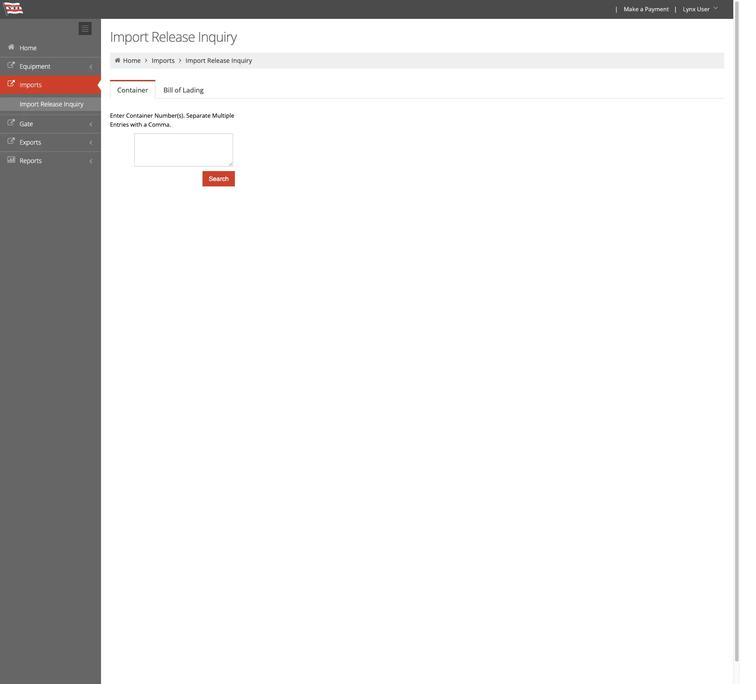 Task type: vqa. For each thing, say whether or not it's contained in the screenshot.
The Click
no



Task type: describe. For each thing, give the bounding box(es) containing it.
0 vertical spatial a
[[641, 5, 644, 13]]

1 | from the left
[[615, 5, 618, 13]]

lynx user link
[[679, 0, 724, 19]]

entries
[[110, 120, 129, 129]]

lynx
[[683, 5, 696, 13]]

release for left import release inquiry link
[[41, 100, 62, 108]]

import for import release inquiry link to the top
[[186, 56, 206, 65]]

reports
[[20, 156, 42, 165]]

0 vertical spatial import release inquiry
[[110, 27, 237, 46]]

gate link
[[0, 115, 101, 133]]

1 vertical spatial imports
[[20, 80, 42, 89]]

search button
[[203, 171, 235, 186]]

bill of lading
[[164, 85, 204, 94]]

bill
[[164, 85, 173, 94]]

home image
[[114, 57, 122, 63]]

of
[[175, 85, 181, 94]]

import release inquiry for left import release inquiry link
[[20, 100, 83, 108]]

container inside the 'enter container number(s).  separate multiple entries with a comma.'
[[126, 111, 153, 120]]

0 horizontal spatial import release inquiry link
[[0, 97, 101, 111]]

bar chart image
[[7, 157, 16, 163]]

1 horizontal spatial home link
[[123, 56, 141, 65]]

1 vertical spatial home
[[123, 56, 141, 65]]

0 vertical spatial release
[[151, 27, 195, 46]]

equipment link
[[0, 57, 101, 75]]

search
[[209, 175, 229, 182]]

a inside the 'enter container number(s).  separate multiple entries with a comma.'
[[144, 120, 147, 129]]

external link image for equipment
[[7, 62, 16, 69]]

multiple
[[212, 111, 234, 120]]

enter
[[110, 111, 125, 120]]

0 horizontal spatial home link
[[0, 39, 101, 57]]

comma.
[[148, 120, 171, 129]]

enter container number(s).  separate multiple entries with a comma.
[[110, 111, 234, 129]]

release for import release inquiry link to the top
[[207, 56, 230, 65]]

lynx user
[[683, 5, 710, 13]]



Task type: locate. For each thing, give the bounding box(es) containing it.
a right the with
[[144, 120, 147, 129]]

1 horizontal spatial home
[[123, 56, 141, 65]]

external link image inside exports link
[[7, 138, 16, 145]]

2 | from the left
[[674, 5, 677, 13]]

make a payment
[[624, 5, 669, 13]]

external link image for imports
[[7, 81, 16, 87]]

2 external link image from the top
[[7, 81, 16, 87]]

home image
[[7, 44, 16, 50]]

2 horizontal spatial import
[[186, 56, 206, 65]]

0 vertical spatial external link image
[[7, 120, 16, 126]]

imports link
[[152, 56, 175, 65], [0, 75, 101, 94]]

inquiry for import release inquiry link to the top
[[232, 56, 252, 65]]

imports link down the equipment
[[0, 75, 101, 94]]

0 horizontal spatial release
[[41, 100, 62, 108]]

bill of lading link
[[156, 81, 211, 99]]

|
[[615, 5, 618, 13], [674, 5, 677, 13]]

0 vertical spatial imports link
[[152, 56, 175, 65]]

external link image inside equipment link
[[7, 62, 16, 69]]

1 vertical spatial a
[[144, 120, 147, 129]]

1 external link image from the top
[[7, 62, 16, 69]]

1 vertical spatial import
[[186, 56, 206, 65]]

reports link
[[0, 151, 101, 170]]

1 vertical spatial import release inquiry link
[[0, 97, 101, 111]]

1 horizontal spatial imports
[[152, 56, 175, 65]]

0 horizontal spatial import
[[20, 100, 39, 108]]

exports link
[[0, 133, 101, 151]]

container up enter
[[117, 85, 148, 94]]

home link up the equipment
[[0, 39, 101, 57]]

exports
[[20, 138, 41, 146]]

imports
[[152, 56, 175, 65], [20, 80, 42, 89]]

release right angle right image
[[207, 56, 230, 65]]

2 horizontal spatial release
[[207, 56, 230, 65]]

import release inquiry
[[110, 27, 237, 46], [186, 56, 252, 65], [20, 100, 83, 108]]

1 vertical spatial release
[[207, 56, 230, 65]]

angle down image
[[712, 5, 721, 11]]

home inside the home link
[[20, 44, 37, 52]]

external link image up bar chart icon
[[7, 138, 16, 145]]

imports link left angle right image
[[152, 56, 175, 65]]

release up angle right image
[[151, 27, 195, 46]]

home right home image
[[20, 44, 37, 52]]

home link left angle right icon
[[123, 56, 141, 65]]

2 vertical spatial import release inquiry
[[20, 100, 83, 108]]

equipment
[[20, 62, 51, 71]]

import up home icon
[[110, 27, 148, 46]]

inquiry
[[198, 27, 237, 46], [232, 56, 252, 65], [64, 100, 83, 108]]

user
[[697, 5, 710, 13]]

import
[[110, 27, 148, 46], [186, 56, 206, 65], [20, 100, 39, 108]]

external link image for exports
[[7, 138, 16, 145]]

home
[[20, 44, 37, 52], [123, 56, 141, 65]]

| left "make"
[[615, 5, 618, 13]]

0 horizontal spatial imports link
[[0, 75, 101, 94]]

1 horizontal spatial import release inquiry link
[[186, 56, 252, 65]]

imports left angle right image
[[152, 56, 175, 65]]

payment
[[645, 5, 669, 13]]

import release inquiry link right angle right image
[[186, 56, 252, 65]]

0 vertical spatial import
[[110, 27, 148, 46]]

import up gate
[[20, 100, 39, 108]]

1 horizontal spatial import
[[110, 27, 148, 46]]

1 vertical spatial container
[[126, 111, 153, 120]]

0 horizontal spatial |
[[615, 5, 618, 13]]

1 horizontal spatial release
[[151, 27, 195, 46]]

external link image
[[7, 120, 16, 126], [7, 138, 16, 145]]

container
[[117, 85, 148, 94], [126, 111, 153, 120]]

release
[[151, 27, 195, 46], [207, 56, 230, 65], [41, 100, 62, 108]]

external link image inside gate link
[[7, 120, 16, 126]]

2 external link image from the top
[[7, 138, 16, 145]]

import release inquiry link up gate link
[[0, 97, 101, 111]]

gate
[[20, 120, 33, 128]]

with
[[130, 120, 142, 129]]

1 vertical spatial inquiry
[[232, 56, 252, 65]]

1 horizontal spatial imports link
[[152, 56, 175, 65]]

2 vertical spatial release
[[41, 100, 62, 108]]

angle right image
[[176, 57, 184, 63]]

0 horizontal spatial a
[[144, 120, 147, 129]]

0 vertical spatial inquiry
[[198, 27, 237, 46]]

release up gate link
[[41, 100, 62, 108]]

container link
[[110, 81, 155, 99]]

imports down the equipment
[[20, 80, 42, 89]]

import right angle right image
[[186, 56, 206, 65]]

1 external link image from the top
[[7, 120, 16, 126]]

2 vertical spatial import
[[20, 100, 39, 108]]

inquiry for left import release inquiry link
[[64, 100, 83, 108]]

import for left import release inquiry link
[[20, 100, 39, 108]]

0 horizontal spatial imports
[[20, 80, 42, 89]]

home link
[[0, 39, 101, 57], [123, 56, 141, 65]]

a
[[641, 5, 644, 13], [144, 120, 147, 129]]

make a payment link
[[620, 0, 672, 19]]

angle right image
[[142, 57, 150, 63]]

1 horizontal spatial |
[[674, 5, 677, 13]]

import release inquiry right angle right image
[[186, 56, 252, 65]]

1 vertical spatial imports link
[[0, 75, 101, 94]]

1 vertical spatial external link image
[[7, 138, 16, 145]]

1 vertical spatial import release inquiry
[[186, 56, 252, 65]]

import release inquiry up angle right image
[[110, 27, 237, 46]]

lading
[[183, 85, 204, 94]]

a right "make"
[[641, 5, 644, 13]]

number(s).
[[155, 111, 185, 120]]

0 vertical spatial external link image
[[7, 62, 16, 69]]

0 vertical spatial imports
[[152, 56, 175, 65]]

None text field
[[134, 133, 233, 167]]

container up the with
[[126, 111, 153, 120]]

0 vertical spatial container
[[117, 85, 148, 94]]

0 horizontal spatial home
[[20, 44, 37, 52]]

external link image
[[7, 62, 16, 69], [7, 81, 16, 87]]

1 vertical spatial external link image
[[7, 81, 16, 87]]

external link image inside imports link
[[7, 81, 16, 87]]

external link image left gate
[[7, 120, 16, 126]]

0 vertical spatial import release inquiry link
[[186, 56, 252, 65]]

separate
[[186, 111, 211, 120]]

external link image for gate
[[7, 120, 16, 126]]

home left angle right icon
[[123, 56, 141, 65]]

import release inquiry for import release inquiry link to the top
[[186, 56, 252, 65]]

2 vertical spatial inquiry
[[64, 100, 83, 108]]

import release inquiry up gate link
[[20, 100, 83, 108]]

1 horizontal spatial a
[[641, 5, 644, 13]]

| left lynx
[[674, 5, 677, 13]]

make
[[624, 5, 639, 13]]

import release inquiry link
[[186, 56, 252, 65], [0, 97, 101, 111]]

0 vertical spatial home
[[20, 44, 37, 52]]



